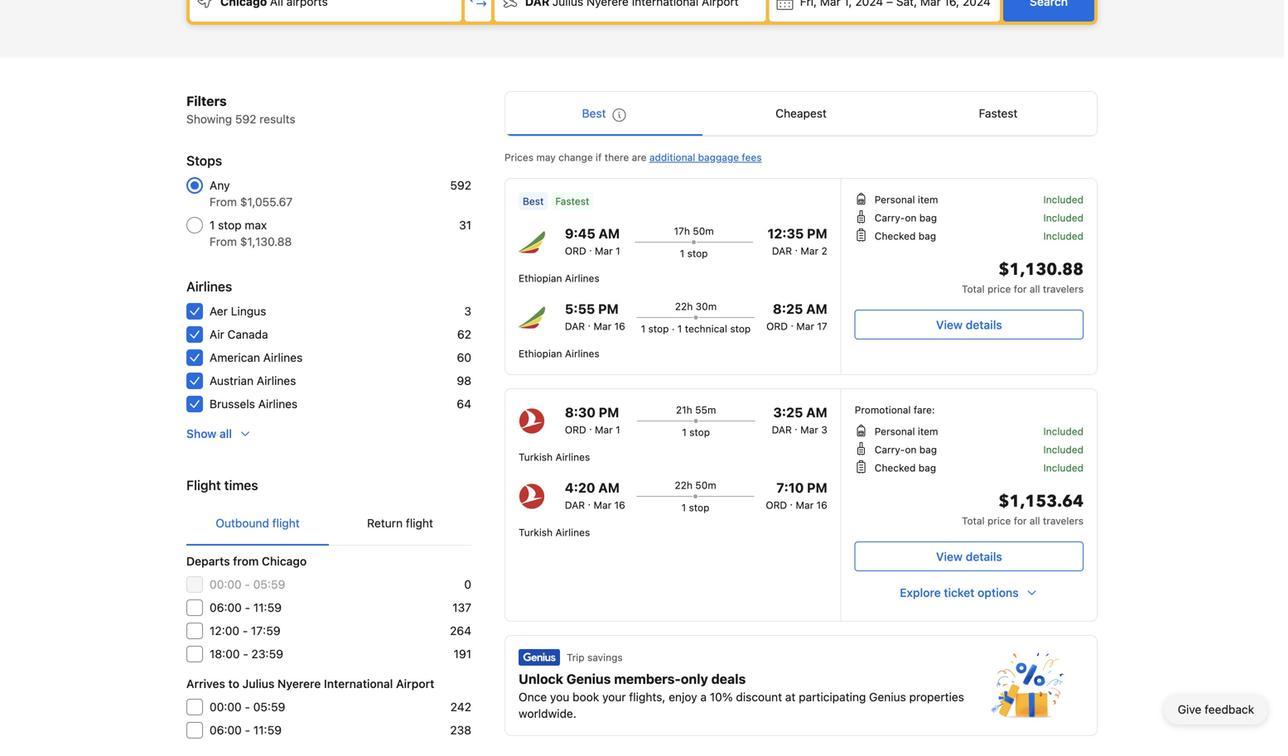 Task type: vqa. For each thing, say whether or not it's contained in the screenshot.


Task type: locate. For each thing, give the bounding box(es) containing it.
am right 3:25
[[806, 405, 828, 421]]

1 horizontal spatial genius
[[869, 691, 906, 704]]

1 ethiopian airlines from the top
[[519, 273, 600, 284]]

stop inside 1 stop max from $1,130.88
[[218, 218, 242, 232]]

airlines up 4:20
[[556, 452, 590, 463]]

2 total from the top
[[962, 515, 985, 527]]

2 vertical spatial 1 stop
[[682, 502, 710, 514]]

1 vertical spatial from
[[210, 235, 237, 249]]

stop down "22h 50m"
[[689, 502, 710, 514]]

ord for 8:25 am
[[767, 321, 788, 332]]

departs
[[186, 555, 230, 568]]

. inside the 12:35 pm dar . mar 2
[[795, 242, 798, 254]]

1 vertical spatial ethiopian
[[519, 348, 562, 360]]

2 ethiopian from the top
[[519, 348, 562, 360]]

00:00 - 05:59 down departs from chicago
[[210, 578, 285, 592]]

view details up explore ticket options button on the right
[[936, 550, 1003, 564]]

best
[[582, 106, 606, 120], [523, 196, 544, 207]]

travelers inside $1,153.64 total price for all travelers
[[1043, 515, 1084, 527]]

0 vertical spatial item
[[918, 194, 938, 206]]

1 up 5:55 pm dar . mar 16
[[616, 245, 620, 257]]

. inside 3:25 am dar . mar 3
[[795, 421, 798, 433]]

0 horizontal spatial best
[[523, 196, 544, 207]]

1 view from the top
[[936, 318, 963, 332]]

21h
[[676, 404, 693, 416]]

0 horizontal spatial 3
[[464, 305, 472, 318]]

ord inside 7:10 pm ord . mar 16
[[766, 500, 787, 511]]

flight right return
[[406, 517, 433, 530]]

1 vertical spatial ethiopian airlines
[[519, 348, 600, 360]]

21h 55m
[[676, 404, 716, 416]]

. inside 8:30 pm ord . mar 1
[[589, 421, 592, 433]]

2 00:00 - 05:59 from the top
[[210, 701, 285, 714]]

22h left 30m
[[675, 301, 693, 312]]

0 vertical spatial 06:00
[[210, 601, 242, 615]]

1 down "22h 50m"
[[682, 502, 686, 514]]

1 stop down 17h 50m
[[680, 248, 708, 259]]

2 carry- from the top
[[875, 444, 905, 456]]

3 up 62
[[464, 305, 472, 318]]

. down 4:20
[[588, 496, 591, 508]]

total
[[962, 283, 985, 295], [962, 515, 985, 527]]

pm for 5:55 pm
[[598, 301, 619, 317]]

mar for 3:25
[[801, 424, 819, 436]]

all inside $1,153.64 total price for all travelers
[[1030, 515, 1040, 527]]

1 stop for 8:30 pm
[[682, 427, 710, 438]]

am inside 8:25 am ord . mar 17
[[806, 301, 828, 317]]

may
[[536, 152, 556, 163]]

31
[[459, 218, 472, 232]]

flight up chicago
[[272, 517, 300, 530]]

2 carry-on bag from the top
[[875, 444, 937, 456]]

0 vertical spatial carry-
[[875, 212, 905, 224]]

austrian airlines
[[210, 374, 296, 388]]

dar down 5:55
[[565, 321, 585, 332]]

1 horizontal spatial 592
[[450, 179, 472, 192]]

1 11:59 from the top
[[253, 601, 282, 615]]

turkish airlines
[[519, 452, 590, 463], [519, 527, 590, 539]]

best down may on the top left of the page
[[523, 196, 544, 207]]

1 included from the top
[[1044, 194, 1084, 206]]

am right '9:45'
[[599, 226, 620, 242]]

1 carry- from the top
[[875, 212, 905, 224]]

0 vertical spatial carry-on bag
[[875, 212, 937, 224]]

ord down 7:10
[[766, 500, 787, 511]]

1 06:00 - 11:59 from the top
[[210, 601, 282, 615]]

2 turkish airlines from the top
[[519, 527, 590, 539]]

1 vertical spatial turkish
[[519, 527, 553, 539]]

592
[[235, 112, 256, 126], [450, 179, 472, 192]]

06:00 - 11:59 down to
[[210, 724, 282, 738]]

1 06:00 from the top
[[210, 601, 242, 615]]

departs from chicago
[[186, 555, 307, 568]]

all inside $1,130.88 total price for all travelers
[[1030, 283, 1040, 295]]

00:00 for departs
[[210, 578, 242, 592]]

details for $1,130.88
[[966, 318, 1003, 332]]

pm inside the 12:35 pm dar . mar 2
[[807, 226, 828, 242]]

1 vertical spatial personal item
[[875, 426, 938, 438]]

. inside 7:10 pm ord . mar 16
[[790, 496, 793, 508]]

2 personal from the top
[[875, 426, 915, 438]]

1 vertical spatial tab list
[[186, 502, 472, 547]]

ord down 8:30
[[565, 424, 586, 436]]

1 stop down "22h 50m"
[[682, 502, 710, 514]]

stop left the "·"
[[648, 323, 669, 335]]

aer
[[210, 305, 228, 318]]

2 05:59 from the top
[[253, 701, 285, 714]]

for inside $1,153.64 total price for all travelers
[[1014, 515, 1027, 527]]

total for $1,130.88
[[962, 283, 985, 295]]

00:00 down to
[[210, 701, 242, 714]]

1 vertical spatial $1,130.88
[[999, 259, 1084, 281]]

mar down 7:10
[[796, 500, 814, 511]]

from down 'any'
[[210, 195, 237, 209]]

0 vertical spatial personal item
[[875, 194, 938, 206]]

airlines up the aer
[[186, 279, 232, 295]]

american airlines
[[210, 351, 303, 365]]

technical
[[685, 323, 728, 335]]

0 vertical spatial turkish airlines
[[519, 452, 590, 463]]

11:59 up 17:59
[[253, 601, 282, 615]]

05:59 down chicago
[[253, 578, 285, 592]]

. for 7:10
[[790, 496, 793, 508]]

1 vertical spatial 05:59
[[253, 701, 285, 714]]

discount
[[736, 691, 782, 704]]

1 horizontal spatial 3
[[821, 424, 828, 436]]

1 left the "·"
[[641, 323, 646, 335]]

0 vertical spatial ethiopian airlines
[[519, 273, 600, 284]]

total inside $1,130.88 total price for all travelers
[[962, 283, 985, 295]]

11:59 down julius
[[253, 724, 282, 738]]

0 vertical spatial 06:00 - 11:59
[[210, 601, 282, 615]]

06:00 up 12:00
[[210, 601, 242, 615]]

lingus
[[231, 305, 266, 318]]

06:00 - 11:59 up 12:00 - 17:59
[[210, 601, 282, 615]]

brussels
[[210, 397, 255, 411]]

06:00 - 11:59 for from
[[210, 601, 282, 615]]

0 vertical spatial for
[[1014, 283, 1027, 295]]

0 vertical spatial total
[[962, 283, 985, 295]]

0 horizontal spatial flight
[[272, 517, 300, 530]]

1 vertical spatial 3
[[821, 424, 828, 436]]

only
[[681, 672, 708, 687]]

1 vertical spatial 1 stop
[[682, 427, 710, 438]]

mar for 12:35
[[801, 245, 819, 257]]

participating
[[799, 691, 866, 704]]

. inside 5:55 pm dar . mar 16
[[588, 317, 591, 329]]

2 checked from the top
[[875, 462, 916, 474]]

am up 17
[[806, 301, 828, 317]]

$1,130.88 inside 1 stop max from $1,130.88
[[240, 235, 292, 249]]

05:59 for julius
[[253, 701, 285, 714]]

. down 12:35
[[795, 242, 798, 254]]

show all button
[[180, 419, 259, 449]]

05:59 down julius
[[253, 701, 285, 714]]

1 vertical spatial 00:00
[[210, 701, 242, 714]]

0 vertical spatial 50m
[[693, 225, 714, 237]]

ethiopian airlines up 5:55
[[519, 273, 600, 284]]

all for $1,153.64
[[1030, 515, 1040, 527]]

mar left 2 on the top of page
[[801, 245, 819, 257]]

turkish airlines up 4:20
[[519, 452, 590, 463]]

50m
[[693, 225, 714, 237], [695, 480, 717, 491]]

price inside $1,153.64 total price for all travelers
[[988, 515, 1011, 527]]

members-
[[614, 672, 681, 687]]

stop right technical
[[730, 323, 751, 335]]

from down any from $1,055.67
[[210, 235, 237, 249]]

1 vertical spatial turkish airlines
[[519, 527, 590, 539]]

1 horizontal spatial $1,130.88
[[999, 259, 1084, 281]]

1 vertical spatial price
[[988, 515, 1011, 527]]

deals
[[711, 672, 746, 687]]

tab list containing best
[[505, 92, 1097, 137]]

2 22h from the top
[[675, 480, 693, 491]]

1 vertical spatial personal
[[875, 426, 915, 438]]

ord inside 8:25 am ord . mar 17
[[767, 321, 788, 332]]

- for 191
[[243, 648, 248, 661]]

0 horizontal spatial fastest
[[555, 196, 589, 207]]

50m right 17h
[[693, 225, 714, 237]]

1 vertical spatial view details button
[[855, 542, 1084, 572]]

mar inside 8:30 pm ord . mar 1
[[595, 424, 613, 436]]

1 down 21h
[[682, 427, 687, 438]]

2 11:59 from the top
[[253, 724, 282, 738]]

1 vertical spatial details
[[966, 550, 1003, 564]]

0 vertical spatial checked
[[875, 230, 916, 242]]

0 horizontal spatial 592
[[235, 112, 256, 126]]

0 vertical spatial 11:59
[[253, 601, 282, 615]]

7:10 pm ord . mar 16
[[766, 480, 828, 511]]

2 06:00 from the top
[[210, 724, 242, 738]]

50m down '55m' at the bottom right
[[695, 480, 717, 491]]

2 from from the top
[[210, 235, 237, 249]]

mar down 8:30
[[595, 424, 613, 436]]

ord down 8:25
[[767, 321, 788, 332]]

-
[[245, 578, 250, 592], [245, 601, 250, 615], [243, 624, 248, 638], [243, 648, 248, 661], [245, 701, 250, 714], [245, 724, 250, 738]]

outbound flight button
[[186, 502, 329, 545]]

1 vertical spatial checked bag
[[875, 462, 936, 474]]

1 down 17h
[[680, 248, 685, 259]]

details for $1,153.64
[[966, 550, 1003, 564]]

1 flight from the left
[[272, 517, 300, 530]]

. down 8:30
[[589, 421, 592, 433]]

. inside 4:20 am dar . mar 16
[[588, 496, 591, 508]]

details up options
[[966, 550, 1003, 564]]

. down 3:25
[[795, 421, 798, 433]]

dar down 4:20
[[565, 500, 585, 511]]

. for 12:35
[[795, 242, 798, 254]]

0 vertical spatial 00:00 - 05:59
[[210, 578, 285, 592]]

am for 3:25 am
[[806, 405, 828, 421]]

0 vertical spatial fastest
[[979, 106, 1018, 120]]

turkish airlines down 4:20
[[519, 527, 590, 539]]

. down 5:55
[[588, 317, 591, 329]]

00:00 down departs
[[210, 578, 242, 592]]

dar down 3:25
[[772, 424, 792, 436]]

am right 4:20
[[599, 480, 620, 496]]

1 up 4:20 am dar . mar 16
[[616, 424, 620, 436]]

0 vertical spatial from
[[210, 195, 237, 209]]

outbound
[[216, 517, 269, 530]]

3:25 am dar . mar 3
[[772, 405, 828, 436]]

fastest
[[979, 106, 1018, 120], [555, 196, 589, 207]]

mar down '9:45'
[[595, 245, 613, 257]]

dar
[[772, 245, 792, 257], [565, 321, 585, 332], [772, 424, 792, 436], [565, 500, 585, 511]]

1 vertical spatial carry-on bag
[[875, 444, 937, 456]]

0 vertical spatial checked bag
[[875, 230, 936, 242]]

10%
[[710, 691, 733, 704]]

. inside 8:25 am ord . mar 17
[[791, 317, 794, 329]]

travelers
[[1043, 283, 1084, 295], [1043, 515, 1084, 527]]

0 vertical spatial on
[[905, 212, 917, 224]]

55m
[[695, 404, 716, 416]]

travelers for $1,153.64
[[1043, 515, 1084, 527]]

1 price from the top
[[988, 283, 1011, 295]]

00:00 - 05:59 down julius
[[210, 701, 285, 714]]

0 vertical spatial 00:00
[[210, 578, 242, 592]]

am for 4:20 am
[[599, 480, 620, 496]]

5:55 pm dar . mar 16
[[565, 301, 625, 332]]

ord for 7:10 pm
[[766, 500, 787, 511]]

promotional
[[855, 404, 911, 416]]

dar inside the 12:35 pm dar . mar 2
[[772, 245, 792, 257]]

book
[[573, 691, 599, 704]]

98
[[457, 374, 472, 388]]

details
[[966, 318, 1003, 332], [966, 550, 1003, 564]]

0 vertical spatial 05:59
[[253, 578, 285, 592]]

0 vertical spatial personal
[[875, 194, 915, 206]]

mar down 4:20
[[594, 500, 612, 511]]

stops
[[186, 153, 222, 169]]

1 vertical spatial for
[[1014, 515, 1027, 527]]

16 inside 5:55 pm dar . mar 16
[[614, 321, 625, 332]]

2 checked bag from the top
[[875, 462, 936, 474]]

2 details from the top
[[966, 550, 1003, 564]]

1 horizontal spatial flight
[[406, 517, 433, 530]]

view for $1,153.64
[[936, 550, 963, 564]]

0 horizontal spatial genius
[[567, 672, 611, 687]]

am inside 4:20 am dar . mar 16
[[599, 480, 620, 496]]

mar inside 3:25 am dar . mar 3
[[801, 424, 819, 436]]

5:55
[[565, 301, 595, 317]]

pm for 12:35 pm
[[807, 226, 828, 242]]

price for $1,153.64
[[988, 515, 1011, 527]]

0 vertical spatial best
[[582, 106, 606, 120]]

flight
[[272, 517, 300, 530], [406, 517, 433, 530]]

2 on from the top
[[905, 444, 917, 456]]

. down 8:25
[[791, 317, 794, 329]]

ord inside 8:30 pm ord . mar 1
[[565, 424, 586, 436]]

- for 242
[[245, 701, 250, 714]]

1 down 'any'
[[210, 218, 215, 232]]

pm inside 8:30 pm ord . mar 1
[[599, 405, 619, 421]]

1 stop down 21h 55m
[[682, 427, 710, 438]]

0 vertical spatial 1 stop
[[680, 248, 708, 259]]

dar inside 4:20 am dar . mar 16
[[565, 500, 585, 511]]

view details button for $1,153.64
[[855, 542, 1084, 572]]

view details
[[936, 318, 1003, 332], [936, 550, 1003, 564]]

genius left the properties
[[869, 691, 906, 704]]

mar for 8:30
[[595, 424, 613, 436]]

savings
[[587, 652, 623, 664]]

1 details from the top
[[966, 318, 1003, 332]]

. down 7:10
[[790, 496, 793, 508]]

. down '9:45'
[[589, 242, 592, 254]]

0 vertical spatial view
[[936, 318, 963, 332]]

17h
[[674, 225, 690, 237]]

view details button up explore ticket options button on the right
[[855, 542, 1084, 572]]

0 vertical spatial price
[[988, 283, 1011, 295]]

am inside '9:45 am ord . mar 1'
[[599, 226, 620, 242]]

genius image
[[519, 650, 560, 666], [519, 650, 560, 666], [991, 653, 1064, 719]]

1 vertical spatial 00:00 - 05:59
[[210, 701, 285, 714]]

flight for outbound flight
[[272, 517, 300, 530]]

2 view details button from the top
[[855, 542, 1084, 572]]

mar left 17
[[797, 321, 815, 332]]

1 checked bag from the top
[[875, 230, 936, 242]]

price inside $1,130.88 total price for all travelers
[[988, 283, 1011, 295]]

1 travelers from the top
[[1043, 283, 1084, 295]]

dar inside 3:25 am dar . mar 3
[[772, 424, 792, 436]]

dar inside 5:55 pm dar . mar 16
[[565, 321, 585, 332]]

06:00 - 11:59 for to
[[210, 724, 282, 738]]

if
[[596, 152, 602, 163]]

0 horizontal spatial $1,130.88
[[240, 235, 292, 249]]

0 vertical spatial tab list
[[505, 92, 1097, 137]]

1 inside 1 stop max from $1,130.88
[[210, 218, 215, 232]]

fastest inside "button"
[[979, 106, 1018, 120]]

238
[[450, 724, 472, 738]]

best left best icon
[[582, 106, 606, 120]]

1 vertical spatial 50m
[[695, 480, 717, 491]]

mar for 7:10
[[796, 500, 814, 511]]

06:00 for arrives
[[210, 724, 242, 738]]

trip savings
[[567, 652, 623, 664]]

0 vertical spatial turkish
[[519, 452, 553, 463]]

1 turkish from the top
[[519, 452, 553, 463]]

1 vertical spatial checked
[[875, 462, 916, 474]]

times
[[224, 478, 258, 493]]

1 vertical spatial carry-
[[875, 444, 905, 456]]

tab list up chicago
[[186, 502, 472, 547]]

1 horizontal spatial tab list
[[505, 92, 1097, 137]]

genius up "book"
[[567, 672, 611, 687]]

2 view details from the top
[[936, 550, 1003, 564]]

00:00 - 05:59 for to
[[210, 701, 285, 714]]

- for 238
[[245, 724, 250, 738]]

1 vertical spatial genius
[[869, 691, 906, 704]]

2 travelers from the top
[[1043, 515, 1084, 527]]

tab list up fees
[[505, 92, 1097, 137]]

pm inside 7:10 pm ord . mar 16
[[807, 480, 828, 496]]

. for 3:25
[[795, 421, 798, 433]]

2 included from the top
[[1044, 212, 1084, 224]]

1 horizontal spatial fastest
[[979, 106, 1018, 120]]

1 for from the top
[[1014, 283, 1027, 295]]

1 total from the top
[[962, 283, 985, 295]]

pm inside 5:55 pm dar . mar 16
[[598, 301, 619, 317]]

2 ethiopian airlines from the top
[[519, 348, 600, 360]]

stop down 17h 50m
[[687, 248, 708, 259]]

1 right the "·"
[[678, 323, 682, 335]]

592 up 31 at the left top of the page
[[450, 179, 472, 192]]

mar inside 7:10 pm ord . mar 16
[[796, 500, 814, 511]]

0 vertical spatial view details button
[[855, 310, 1084, 340]]

view details button
[[855, 310, 1084, 340], [855, 542, 1084, 572]]

1 stop for 9:45 am
[[680, 248, 708, 259]]

1 vertical spatial on
[[905, 444, 917, 456]]

7:10
[[777, 480, 804, 496]]

16 inside 4:20 am dar . mar 16
[[614, 500, 625, 511]]

feedback
[[1205, 703, 1255, 717]]

ord down '9:45'
[[565, 245, 586, 257]]

2 personal item from the top
[[875, 426, 938, 438]]

. inside '9:45 am ord . mar 1'
[[589, 242, 592, 254]]

from inside any from $1,055.67
[[210, 195, 237, 209]]

explore ticket options button
[[855, 578, 1084, 608]]

00:00
[[210, 578, 242, 592], [210, 701, 242, 714]]

00:00 - 05:59
[[210, 578, 285, 592], [210, 701, 285, 714]]

592 left results
[[235, 112, 256, 126]]

view for $1,130.88
[[936, 318, 963, 332]]

1 vertical spatial view details
[[936, 550, 1003, 564]]

tab list containing outbound flight
[[186, 502, 472, 547]]

view details down $1,130.88 total price for all travelers
[[936, 318, 1003, 332]]

0 vertical spatial view details
[[936, 318, 1003, 332]]

outbound flight
[[216, 517, 300, 530]]

3 up 7:10 pm ord . mar 16
[[821, 424, 828, 436]]

pm right 8:30
[[599, 405, 619, 421]]

bag
[[920, 212, 937, 224], [919, 230, 936, 242], [920, 444, 937, 456], [919, 462, 936, 474]]

pm right 7:10
[[807, 480, 828, 496]]

06:00 down to
[[210, 724, 242, 738]]

1 vertical spatial travelers
[[1043, 515, 1084, 527]]

details down $1,130.88 total price for all travelers
[[966, 318, 1003, 332]]

am inside 3:25 am dar . mar 3
[[806, 405, 828, 421]]

1 view details from the top
[[936, 318, 1003, 332]]

am
[[599, 226, 620, 242], [806, 301, 828, 317], [806, 405, 828, 421], [599, 480, 620, 496]]

included
[[1044, 194, 1084, 206], [1044, 212, 1084, 224], [1044, 230, 1084, 242], [1044, 426, 1084, 438], [1044, 444, 1084, 456], [1044, 462, 1084, 474]]

242
[[451, 701, 472, 714]]

0 vertical spatial genius
[[567, 672, 611, 687]]

0 vertical spatial ethiopian
[[519, 273, 562, 284]]

view details button for $1,130.88
[[855, 310, 1084, 340]]

1 vertical spatial 06:00 - 11:59
[[210, 724, 282, 738]]

for inside $1,130.88 total price for all travelers
[[1014, 283, 1027, 295]]

1 vertical spatial 11:59
[[253, 724, 282, 738]]

airlines down 4:20 am dar . mar 16
[[556, 527, 590, 539]]

1 vertical spatial all
[[220, 427, 232, 441]]

mar inside the 12:35 pm dar . mar 2
[[801, 245, 819, 257]]

2 for from the top
[[1014, 515, 1027, 527]]

00:00 - 05:59 for from
[[210, 578, 285, 592]]

mar down 3:25
[[801, 424, 819, 436]]

0 vertical spatial all
[[1030, 283, 1040, 295]]

264
[[450, 624, 472, 638]]

16 inside 7:10 pm ord . mar 16
[[817, 500, 828, 511]]

2 flight from the left
[[406, 517, 433, 530]]

2 view from the top
[[936, 550, 963, 564]]

airlines down "austrian airlines"
[[258, 397, 298, 411]]

0 horizontal spatial tab list
[[186, 502, 472, 547]]

22h for pm
[[675, 301, 693, 312]]

1 05:59 from the top
[[253, 578, 285, 592]]

16 for 7:10 pm
[[817, 500, 828, 511]]

mar inside 5:55 pm dar . mar 16
[[594, 321, 612, 332]]

1 from from the top
[[210, 195, 237, 209]]

mar inside 4:20 am dar . mar 16
[[594, 500, 612, 511]]

0 vertical spatial 22h
[[675, 301, 693, 312]]

travelers inside $1,130.88 total price for all travelers
[[1043, 283, 1084, 295]]

stop left max
[[218, 218, 242, 232]]

8:30
[[565, 405, 596, 421]]

a
[[701, 691, 707, 704]]

11:59 for chicago
[[253, 601, 282, 615]]

8:25 am ord . mar 17
[[767, 301, 828, 332]]

view details button down $1,130.88 total price for all travelers
[[855, 310, 1084, 340]]

ord inside '9:45 am ord . mar 1'
[[565, 245, 586, 257]]

ethiopian airlines down 5:55
[[519, 348, 600, 360]]

0 vertical spatial 592
[[235, 112, 256, 126]]

mar inside 8:25 am ord . mar 17
[[797, 321, 815, 332]]

2 item from the top
[[918, 426, 938, 438]]

1 00:00 from the top
[[210, 578, 242, 592]]

0 vertical spatial $1,130.88
[[240, 235, 292, 249]]

turkish
[[519, 452, 553, 463], [519, 527, 553, 539]]

1 vertical spatial 22h
[[675, 480, 693, 491]]

0 vertical spatial travelers
[[1043, 283, 1084, 295]]

mar down 5:55
[[594, 321, 612, 332]]

tab list
[[505, 92, 1097, 137], [186, 502, 472, 547]]

1 vertical spatial total
[[962, 515, 985, 527]]

best image
[[613, 109, 626, 122]]

1 22h from the top
[[675, 301, 693, 312]]

airport
[[396, 677, 435, 691]]

genius
[[567, 672, 611, 687], [869, 691, 906, 704]]

1 vertical spatial item
[[918, 426, 938, 438]]

1 view details button from the top
[[855, 310, 1084, 340]]

3 included from the top
[[1044, 230, 1084, 242]]

fees
[[742, 152, 762, 163]]

2 00:00 from the top
[[210, 701, 242, 714]]

mar inside '9:45 am ord . mar 1'
[[595, 245, 613, 257]]

2 06:00 - 11:59 from the top
[[210, 724, 282, 738]]

2 vertical spatial all
[[1030, 515, 1040, 527]]

0 vertical spatial details
[[966, 318, 1003, 332]]

1 vertical spatial 06:00
[[210, 724, 242, 738]]

1 horizontal spatial best
[[582, 106, 606, 120]]

22h down 21h
[[675, 480, 693, 491]]

stop
[[218, 218, 242, 232], [687, 248, 708, 259], [648, 323, 669, 335], [730, 323, 751, 335], [690, 427, 710, 438], [689, 502, 710, 514]]

2 price from the top
[[988, 515, 1011, 527]]

total inside $1,153.64 total price for all travelers
[[962, 515, 985, 527]]

view details for $1,153.64
[[936, 550, 1003, 564]]

dar down 12:35
[[772, 245, 792, 257]]

1 00:00 - 05:59 from the top
[[210, 578, 285, 592]]

pm right 5:55
[[598, 301, 619, 317]]

$1,130.88 inside $1,130.88 total price for all travelers
[[999, 259, 1084, 281]]

pm up 2 on the top of page
[[807, 226, 828, 242]]

1 vertical spatial view
[[936, 550, 963, 564]]



Task type: describe. For each thing, give the bounding box(es) containing it.
05:59 for chicago
[[253, 578, 285, 592]]

tab list for 06:00 - 11:59
[[186, 502, 472, 547]]

baggage
[[698, 152, 739, 163]]

explore ticket options
[[900, 586, 1019, 600]]

dar for 5:55 pm
[[565, 321, 585, 332]]

travelers for $1,130.88
[[1043, 283, 1084, 295]]

$1,153.64
[[999, 491, 1084, 513]]

flight for return flight
[[406, 517, 433, 530]]

1 item from the top
[[918, 194, 938, 206]]

16 for 5:55 pm
[[614, 321, 625, 332]]

4:20
[[565, 480, 595, 496]]

pm for 8:30 pm
[[599, 405, 619, 421]]

view details for $1,130.88
[[936, 318, 1003, 332]]

. for 8:30
[[589, 421, 592, 433]]

show
[[186, 427, 217, 441]]

1 vertical spatial best
[[523, 196, 544, 207]]

ord for 9:45 am
[[565, 245, 586, 257]]

you
[[550, 691, 570, 704]]

arrives
[[186, 677, 225, 691]]

dar for 4:20 am
[[565, 500, 585, 511]]

00:00 for arrives
[[210, 701, 242, 714]]

return
[[367, 517, 403, 530]]

air canada
[[210, 328, 268, 341]]

. for 9:45
[[589, 242, 592, 254]]

best inside button
[[582, 106, 606, 120]]

fastest button
[[900, 92, 1097, 135]]

prices
[[505, 152, 534, 163]]

3 inside 3:25 am dar . mar 3
[[821, 424, 828, 436]]

give feedback
[[1178, 703, 1255, 717]]

showing
[[186, 112, 232, 126]]

airlines up 5:55
[[565, 273, 600, 284]]

ticket
[[944, 586, 975, 600]]

ord for 8:30 pm
[[565, 424, 586, 436]]

$1,055.67
[[240, 195, 293, 209]]

6 included from the top
[[1044, 462, 1084, 474]]

nyerere
[[278, 677, 321, 691]]

enjoy
[[669, 691, 697, 704]]

flights,
[[629, 691, 666, 704]]

mar for 5:55
[[594, 321, 612, 332]]

flight times
[[186, 478, 258, 493]]

5 included from the top
[[1044, 444, 1084, 456]]

1 personal from the top
[[875, 194, 915, 206]]

1 turkish airlines from the top
[[519, 452, 590, 463]]

22h for am
[[675, 480, 693, 491]]

tab list for unlock genius members-only deals
[[505, 92, 1097, 137]]

once
[[519, 691, 547, 704]]

filters showing 592 results
[[186, 93, 296, 126]]

airlines down 5:55 pm dar . mar 16
[[565, 348, 600, 360]]

137
[[453, 601, 472, 615]]

. for 5:55
[[588, 317, 591, 329]]

additional baggage fees link
[[650, 152, 762, 163]]

unlock
[[519, 672, 563, 687]]

1 stop for 4:20 am
[[682, 502, 710, 514]]

62
[[457, 328, 472, 341]]

options
[[978, 586, 1019, 600]]

results
[[260, 112, 296, 126]]

16 for 4:20 am
[[614, 500, 625, 511]]

1 ethiopian from the top
[[519, 273, 562, 284]]

mar for 4:20
[[594, 500, 612, 511]]

for for $1,130.88
[[1014, 283, 1027, 295]]

dar for 12:35 pm
[[772, 245, 792, 257]]

1 carry-on bag from the top
[[875, 212, 937, 224]]

properties
[[910, 691, 964, 704]]

1 vertical spatial fastest
[[555, 196, 589, 207]]

best image
[[613, 109, 626, 122]]

4 included from the top
[[1044, 426, 1084, 438]]

are
[[632, 152, 647, 163]]

64
[[457, 397, 472, 411]]

all inside button
[[220, 427, 232, 441]]

fare:
[[914, 404, 935, 416]]

. for 4:20
[[588, 496, 591, 508]]

any from $1,055.67
[[210, 179, 293, 209]]

50m for 12:35 pm
[[693, 225, 714, 237]]

12:35 pm dar . mar 2
[[768, 226, 828, 257]]

0 vertical spatial 3
[[464, 305, 472, 318]]

am for 9:45 am
[[599, 226, 620, 242]]

17
[[817, 321, 828, 332]]

explore
[[900, 586, 941, 600]]

30m
[[696, 301, 717, 312]]

1 on from the top
[[905, 212, 917, 224]]

1 inside 8:30 pm ord . mar 1
[[616, 424, 620, 436]]

your
[[602, 691, 626, 704]]

aer lingus
[[210, 305, 266, 318]]

9:45 am ord . mar 1
[[565, 226, 620, 257]]

. for 8:25
[[791, 317, 794, 329]]

12:00 - 17:59
[[210, 624, 281, 638]]

11:59 for julius
[[253, 724, 282, 738]]

stop down 21h 55m
[[690, 427, 710, 438]]

total for $1,153.64
[[962, 515, 985, 527]]

8:30 pm ord . mar 1
[[565, 405, 620, 436]]

23:59
[[251, 648, 283, 661]]

filters
[[186, 93, 227, 109]]

60
[[457, 351, 472, 365]]

·
[[672, 323, 675, 335]]

give
[[1178, 703, 1202, 717]]

worldwide.
[[519, 707, 577, 721]]

17:59
[[251, 624, 281, 638]]

mar for 9:45
[[595, 245, 613, 257]]

arrives to julius nyerere international airport
[[186, 677, 435, 691]]

pm for 7:10 pm
[[807, 480, 828, 496]]

2
[[822, 245, 828, 257]]

- for 0
[[245, 578, 250, 592]]

9:45
[[565, 226, 596, 242]]

return flight
[[367, 517, 433, 530]]

1 personal item from the top
[[875, 194, 938, 206]]

2 turkish from the top
[[519, 527, 553, 539]]

22h 30m
[[675, 301, 717, 312]]

- for 264
[[243, 624, 248, 638]]

$1,153.64 total price for all travelers
[[962, 491, 1084, 527]]

julius
[[242, 677, 275, 691]]

cheapest button
[[703, 92, 900, 135]]

show all
[[186, 427, 232, 441]]

all for $1,130.88
[[1030, 283, 1040, 295]]

return flight button
[[329, 502, 472, 545]]

any
[[210, 179, 230, 192]]

give feedback button
[[1165, 695, 1268, 725]]

additional
[[650, 152, 695, 163]]

mar for 8:25
[[797, 321, 815, 332]]

for for $1,153.64
[[1014, 515, 1027, 527]]

best button
[[505, 92, 703, 135]]

am for 8:25 am
[[806, 301, 828, 317]]

592 inside "filters showing 592 results"
[[235, 112, 256, 126]]

from inside 1 stop max from $1,130.88
[[210, 235, 237, 249]]

17h 50m
[[674, 225, 714, 237]]

airlines up "austrian airlines"
[[263, 351, 303, 365]]

american
[[210, 351, 260, 365]]

1 stop · 1 technical stop
[[641, 323, 751, 335]]

191
[[454, 648, 472, 661]]

50m for 7:10 pm
[[695, 480, 717, 491]]

- for 137
[[245, 601, 250, 615]]

chicago
[[262, 555, 307, 568]]

air
[[210, 328, 224, 341]]

06:00 for departs
[[210, 601, 242, 615]]

there
[[605, 152, 629, 163]]

1 inside '9:45 am ord . mar 1'
[[616, 245, 620, 257]]

3:25
[[773, 405, 803, 421]]

at
[[785, 691, 796, 704]]

max
[[245, 218, 267, 232]]

8:25
[[773, 301, 803, 317]]

canada
[[228, 328, 268, 341]]

trip
[[567, 652, 585, 664]]

airlines down american airlines
[[257, 374, 296, 388]]

1 vertical spatial 592
[[450, 179, 472, 192]]

price for $1,130.88
[[988, 283, 1011, 295]]

4:20 am dar . mar 16
[[565, 480, 625, 511]]

12:00
[[210, 624, 239, 638]]

1 checked from the top
[[875, 230, 916, 242]]

0
[[464, 578, 472, 592]]

dar for 3:25 am
[[772, 424, 792, 436]]



